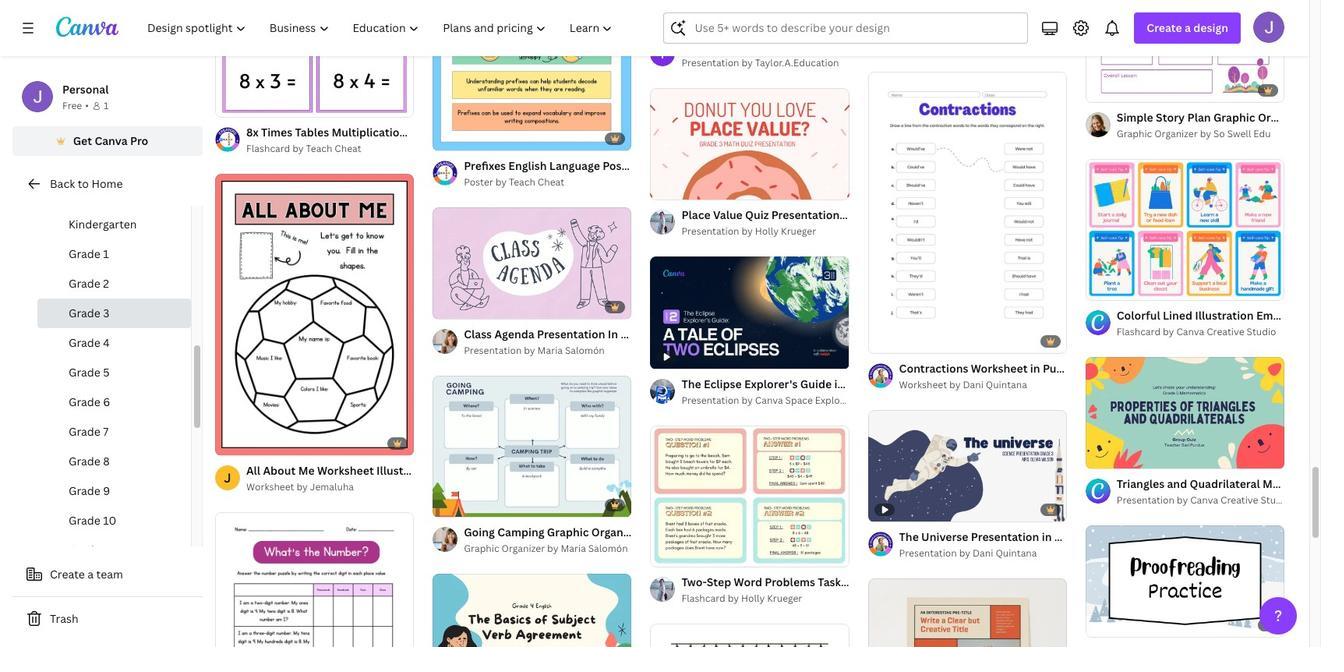 Task type: describe. For each thing, give the bounding box(es) containing it.
dani inside contractions worksheet in purple white simple style worksheet by dani quintana
[[963, 378, 984, 391]]

taylor.a.education element
[[651, 41, 676, 66]]

taylor.a.education image
[[651, 41, 676, 66]]

agenda
[[495, 327, 535, 342]]

prefixes english language poster in colorful pastel emoji style link
[[464, 158, 794, 175]]

adjectives
[[682, 39, 738, 54]]

team
[[96, 567, 123, 582]]

jacob simon image
[[1254, 12, 1285, 43]]

1 of 4 link
[[651, 425, 850, 567]]

1 for 1 of 3
[[1097, 281, 1102, 293]]

colorful inside colorful lined illustration emotions fla flashcard by canva creative studio
[[1117, 308, 1161, 323]]

grade 8
[[69, 454, 110, 469]]

home
[[92, 176, 123, 191]]

a for design
[[1185, 20, 1192, 35]]

triangles and quadrilateral math quiz presentation in a blue yellow and red illustrative style image
[[1086, 357, 1285, 469]]

by inside contractions worksheet in purple white simple style worksheet by dani quintana
[[950, 378, 961, 391]]

adjectives presentation in pink blue bold style presentation by taylor.a.education
[[682, 39, 930, 69]]

0 horizontal spatial poster
[[464, 176, 494, 189]]

maria inside going camping graphic organizer in colorful simple style graphic organizer by maria salomón
[[561, 542, 586, 555]]

in inside adjectives presentation in pink blue bold style presentation by taylor.a.education
[[811, 39, 821, 54]]

get canva pro button
[[12, 126, 203, 156]]

presentation by dani quintana link
[[900, 546, 1068, 562]]

grade 9 link
[[37, 477, 191, 506]]

organizer down 'story'
[[1155, 127, 1199, 140]]

explorers
[[816, 394, 858, 407]]

winter proofreading practice presentation in blue white illustrative style image
[[1086, 525, 1285, 637]]

8x times tables multiplication flashcards image
[[215, 0, 414, 117]]

plan
[[1188, 110, 1212, 124]]

grade for grade 1
[[69, 246, 101, 261]]

presentation down adjectives
[[682, 56, 740, 69]]

value
[[714, 207, 743, 222]]

0 horizontal spatial 3
[[103, 306, 110, 321]]

grade 7 link
[[37, 417, 191, 447]]

grade for grade 6
[[69, 395, 101, 409]]

krueger inside "place value quiz presentation in pink playful style presentation by holly krueger"
[[782, 225, 817, 238]]

colorful inside class agenda presentation in colorful  pastel handdrawn style presentation by maria salomón
[[621, 327, 665, 342]]

camping
[[498, 525, 545, 540]]

1 of 28 link
[[1086, 357, 1285, 469]]

in inside "place value quiz presentation in pink playful style presentation by holly krueger"
[[843, 207, 853, 222]]

class
[[464, 327, 492, 342]]

grade for grade 5
[[69, 365, 101, 380]]

english
[[509, 158, 547, 173]]

style inside the universe presentation in blue and white illustrative style presentation by dani quintana
[[1198, 530, 1225, 545]]

8x times tables multiplication flashcards flashcard by teach cheat
[[246, 125, 466, 155]]

grade for grade 2
[[69, 276, 101, 291]]

presentation by canva space explorers link
[[682, 393, 858, 408]]

1 vertical spatial 6
[[103, 395, 110, 409]]

presentation up presentation by taylor.a.education link
[[740, 39, 809, 54]]

5
[[103, 365, 110, 380]]

creative inside colorful lined illustration emotions fla flashcard by canva creative studio
[[1207, 325, 1245, 338]]

organizer up the graphic organizer by maria salomón link
[[592, 525, 643, 540]]

kindergarten link
[[37, 210, 191, 239]]

presentation by canva space explorers
[[682, 394, 858, 407]]

bold
[[876, 39, 901, 54]]

going camping graphic organizer in colorful simple style image
[[433, 376, 632, 517]]

8x
[[246, 125, 259, 140]]

emoji
[[734, 158, 764, 173]]

free •
[[62, 99, 89, 112]]

1 of 13 link
[[433, 207, 632, 319]]

graphic organizer by maria salomón link
[[464, 541, 632, 557]]

1 horizontal spatial flashcard
[[682, 592, 726, 605]]

11 inside 1 of 11 link
[[1114, 618, 1124, 630]]

worksheet down contractions
[[900, 378, 948, 391]]

1 vertical spatial studio
[[1261, 493, 1291, 507]]

and
[[1082, 530, 1102, 545]]

place value quiz presentation in pink playful style image
[[651, 88, 850, 200]]

the
[[900, 530, 919, 545]]

by inside 8x times tables multiplication flashcards flashcard by teach cheat
[[293, 142, 304, 155]]

grade 2
[[69, 276, 109, 291]]

contractions worksheet in purple white simple style worksheet by dani quintana
[[900, 361, 1181, 391]]

grade 11
[[69, 543, 115, 558]]

quintana inside the universe presentation in blue and white illustrative style presentation by dani quintana
[[996, 547, 1038, 560]]

grade 9
[[69, 484, 110, 498]]

create a team
[[50, 567, 123, 582]]

story
[[1157, 110, 1186, 124]]

subject verb agreement english quiz presentation in a blue yellow and red illustrative style image
[[433, 574, 632, 647]]

illustrative inside the universe presentation in blue and white illustrative style presentation by dani quintana
[[1138, 530, 1196, 545]]

1 of 3 link
[[1086, 159, 1285, 300]]

1 of 6 link
[[215, 0, 414, 117]]

trash link
[[12, 604, 203, 635]]

create a design button
[[1135, 12, 1242, 44]]

colorful inside going camping graphic organizer in colorful simple style graphic organizer by maria salomón
[[658, 525, 702, 540]]

grade for grade 10
[[69, 513, 101, 528]]

create a team button
[[12, 559, 203, 590]]

times
[[261, 125, 293, 140]]

grade 11 link
[[37, 536, 191, 565]]

universe
[[922, 530, 969, 545]]

grade 4
[[69, 335, 110, 350]]

in inside contractions worksheet in purple white simple style worksheet by dani quintana
[[1031, 361, 1041, 376]]

handdrawn
[[703, 327, 764, 342]]

presentation down universe
[[900, 547, 958, 560]]

grade 5
[[69, 365, 110, 380]]

grade 8 link
[[37, 447, 191, 477]]

simple story plan graphic organizer image
[[1086, 0, 1285, 101]]

tables
[[295, 125, 329, 140]]

personal
[[62, 82, 109, 97]]

teach inside 8x times tables multiplication flashcards flashcard by teach cheat
[[306, 142, 333, 155]]

1 of 11
[[1097, 618, 1124, 630]]

1 of 4
[[662, 548, 684, 560]]

colorful lined illustration emotions fla link
[[1117, 307, 1322, 324]]

design
[[1194, 20, 1229, 35]]

presentation down place
[[682, 225, 740, 238]]

swell
[[1228, 127, 1252, 140]]

grade 4 link
[[37, 328, 191, 358]]

pastel inside 'prefixes english language poster in colorful pastel emoji style poster by teach cheat'
[[699, 158, 731, 173]]

worksheet up the worksheet by dani quintana link
[[972, 361, 1028, 376]]

trash
[[50, 611, 78, 626]]

flashcard by holly krueger link
[[682, 591, 850, 607]]

1 for 1 of 11
[[1097, 618, 1102, 630]]

playful
[[881, 207, 918, 222]]

so
[[1214, 127, 1226, 140]]

style inside adjectives presentation in pink blue bold style presentation by taylor.a.education
[[903, 39, 930, 54]]

by inside colorful lined illustration emotions fla flashcard by canva creative studio
[[1164, 325, 1175, 338]]

1 of 3
[[1097, 281, 1120, 293]]

style inside contractions worksheet in purple white simple style worksheet by dani quintana
[[1154, 361, 1181, 376]]

grade 6 link
[[37, 388, 191, 417]]

flashcards
[[409, 125, 466, 140]]

class agenda presentation in colorful  pastel handdrawn style presentation by maria salomón
[[464, 327, 794, 357]]

1 for 1 of 6
[[226, 98, 231, 110]]

worksheet up jemaluha
[[317, 463, 374, 478]]

of inside 1 of 6 link
[[233, 98, 241, 110]]

blue for pink
[[849, 39, 873, 54]]

prefixes english language poster in colorful pastel emoji style image
[[433, 0, 632, 151]]

by inside going camping graphic organizer in colorful simple style graphic organizer by maria salomón
[[548, 542, 559, 555]]

pro
[[130, 133, 148, 148]]

contractions worksheet in purple white simple style image
[[868, 72, 1068, 353]]

the universe presentation in blue and white illustrative style presentation by dani quintana
[[900, 530, 1225, 560]]

about
[[263, 463, 296, 478]]

by inside class agenda presentation in colorful  pastel handdrawn style presentation by maria salomón
[[524, 344, 536, 357]]

worksheet down about
[[246, 480, 294, 494]]

poster by holly krueger link
[[900, 39, 1068, 54]]

j link
[[215, 466, 240, 490]]

1 for 1
[[104, 99, 109, 112]]

taylor.a.education
[[756, 56, 840, 69]]

organizer down camping
[[502, 542, 545, 555]]

8x times tables multiplication flashcards link
[[246, 124, 466, 141]]

grade 6
[[69, 395, 110, 409]]

grade 2 link
[[37, 269, 191, 299]]

0 horizontal spatial 4
[[103, 335, 110, 350]]

11 inside grade 11 link
[[103, 543, 115, 558]]

colorful lined illustration emotions fla flashcard by canva creative studio
[[1117, 308, 1322, 338]]

presentation by canva creative studio
[[1117, 493, 1291, 507]]

t link
[[651, 41, 676, 66]]



Task type: locate. For each thing, give the bounding box(es) containing it.
11 grade from the top
[[69, 543, 101, 558]]

poster right the language
[[603, 158, 637, 173]]

canva inside button
[[95, 133, 128, 148]]

grade for grade 3
[[69, 306, 101, 321]]

0 vertical spatial 6
[[243, 98, 249, 110]]

style inside class agenda presentation in colorful  pastel handdrawn style presentation by maria salomón
[[767, 327, 794, 342]]

pastel left handdrawn
[[667, 327, 700, 342]]

a left team
[[88, 567, 94, 582]]

place value quiz presentation in pink playful style presentation by holly krueger
[[682, 207, 948, 238]]

pink
[[824, 39, 847, 54], [855, 207, 878, 222], [437, 463, 460, 478]]

purple
[[1043, 361, 1078, 376]]

krueger down place value quiz presentation in pink playful style link
[[782, 225, 817, 238]]

holly down past tense irregular verbs educational poster inyellow pink playful style 'image'
[[945, 39, 968, 53]]

1 for 1 of 13
[[444, 300, 448, 312]]

prefixes
[[464, 158, 506, 173]]

pink inside all about me worksheet illustrative pink tones worksheet by jemaluha
[[437, 463, 460, 478]]

dani down contractions
[[963, 378, 984, 391]]

krueger down past tense irregular verbs educational poster inyellow pink playful style 'image'
[[971, 39, 1006, 53]]

1 vertical spatial in
[[646, 525, 656, 540]]

grade left 5
[[69, 365, 101, 380]]

flashcard for 8x
[[246, 142, 290, 155]]

flashcard down 1 of 4
[[682, 592, 726, 605]]

presentation down 28
[[1117, 493, 1175, 507]]

jemaluha element
[[215, 466, 240, 490]]

get
[[73, 133, 92, 148]]

grade left the "8"
[[69, 454, 101, 469]]

in
[[608, 327, 619, 342], [646, 525, 656, 540]]

0 vertical spatial teach
[[306, 142, 333, 155]]

0 vertical spatial flashcard
[[246, 142, 290, 155]]

1 vertical spatial 3
[[103, 306, 110, 321]]

0 vertical spatial pink
[[824, 39, 847, 54]]

flashcard inside colorful lined illustration emotions fla flashcard by canva creative studio
[[1117, 325, 1161, 338]]

all
[[246, 463, 261, 478]]

going camping graphic organizer in colorful simple style graphic organizer by maria salomón
[[464, 525, 771, 555]]

1 horizontal spatial in
[[646, 525, 656, 540]]

1 horizontal spatial poster
[[603, 158, 637, 173]]

all about me worksheet illustrative pink tones link
[[246, 462, 494, 480]]

in left purple
[[1031, 361, 1041, 376]]

grade for grade 4
[[69, 335, 101, 350]]

dani inside the universe presentation in blue and white illustrative style presentation by dani quintana
[[973, 547, 994, 560]]

by inside simple story plan graphic organizer graphic organizer by so swell edu
[[1201, 127, 1212, 140]]

cheat inside 'prefixes english language poster in colorful pastel emoji style poster by teach cheat'
[[538, 176, 565, 189]]

8
[[103, 454, 110, 469]]

0 vertical spatial quintana
[[986, 378, 1028, 391]]

1 vertical spatial flashcard
[[1117, 325, 1161, 338]]

1 vertical spatial dani
[[973, 547, 994, 560]]

1 vertical spatial simple
[[1115, 361, 1151, 376]]

blue left and
[[1055, 530, 1079, 545]]

style right bold
[[903, 39, 930, 54]]

create a design
[[1148, 20, 1229, 35]]

0 vertical spatial create
[[1148, 20, 1183, 35]]

grade left the 9 on the left of page
[[69, 484, 101, 498]]

1 vertical spatial 4
[[679, 548, 684, 560]]

in left playful
[[843, 207, 853, 222]]

emotions
[[1257, 308, 1308, 323]]

illustrative
[[377, 463, 434, 478], [1138, 530, 1196, 545]]

adjectives presentation in pink blue bold style link
[[682, 38, 930, 55]]

grade for grade 7
[[69, 424, 101, 439]]

poster
[[900, 39, 929, 53], [603, 158, 637, 173], [464, 176, 494, 189]]

3 grade from the top
[[69, 306, 101, 321]]

1 of 23
[[662, 181, 689, 193]]

krueger inside flashcard by holly krueger link
[[768, 592, 803, 605]]

presentation by maria salomón link
[[464, 343, 632, 359]]

illustration
[[1196, 308, 1255, 323]]

0 horizontal spatial pink
[[437, 463, 460, 478]]

place value quiz presentation in pink playful style link
[[682, 207, 948, 224]]

6 down 5
[[103, 395, 110, 409]]

simple story plan graphic organizer graphic organizer by so swell edu
[[1117, 110, 1310, 140]]

by inside adjectives presentation in pink blue bold style presentation by taylor.a.education
[[742, 56, 753, 69]]

6
[[243, 98, 249, 110], [103, 395, 110, 409]]

23
[[679, 181, 689, 193]]

white right purple
[[1081, 361, 1112, 376]]

0 horizontal spatial in
[[608, 327, 619, 342]]

cheat down 8x times tables multiplication flashcards link
[[335, 142, 362, 155]]

holly inside "place value quiz presentation in pink playful style presentation by holly krueger"
[[756, 225, 779, 238]]

1 horizontal spatial 6
[[243, 98, 249, 110]]

4 grade from the top
[[69, 335, 101, 350]]

5 grade from the top
[[69, 365, 101, 380]]

holly
[[945, 39, 968, 53], [756, 225, 779, 238], [742, 592, 765, 605]]

1 vertical spatial salomón
[[589, 542, 628, 555]]

krueger for flashcard by holly krueger
[[768, 592, 803, 605]]

back to home
[[50, 176, 123, 191]]

of inside 1 of 11 link
[[1104, 618, 1112, 630]]

1 vertical spatial white
[[1104, 530, 1135, 545]]

of for presentation by maria salomón
[[450, 300, 459, 312]]

0 vertical spatial dani
[[963, 378, 984, 391]]

white and magenta place value number puzzle math worksheet in simple style image
[[215, 512, 414, 647]]

by inside the universe presentation in blue and white illustrative style presentation by dani quintana
[[960, 547, 971, 560]]

presentation down handdrawn
[[682, 394, 740, 407]]

2 horizontal spatial pink
[[855, 207, 878, 222]]

simple right purple
[[1115, 361, 1151, 376]]

cheat inside 8x times tables multiplication flashcards flashcard by teach cheat
[[335, 142, 362, 155]]

holly up christmas symmetry booklet worksheet in black and white hand drawn style image on the bottom
[[742, 592, 765, 605]]

0 vertical spatial studio
[[1248, 325, 1277, 338]]

salomón inside class agenda presentation in colorful  pastel handdrawn style presentation by maria salomón
[[565, 344, 605, 357]]

back
[[50, 176, 75, 191]]

flashcard down 1 of 3
[[1117, 325, 1161, 338]]

simple left 'story'
[[1117, 110, 1154, 124]]

create down grade 11
[[50, 567, 85, 582]]

adjectives presentation in pink blue bold style image
[[651, 0, 850, 32]]

in inside 'prefixes english language poster in colorful pastel emoji style poster by teach cheat'
[[640, 158, 650, 173]]

0 vertical spatial blue
[[849, 39, 873, 54]]

white
[[1081, 361, 1112, 376], [1104, 530, 1135, 545]]

10 grade from the top
[[69, 513, 101, 528]]

0 vertical spatial a
[[1185, 20, 1192, 35]]

salomón down going camping graphic organizer in colorful simple style link
[[589, 542, 628, 555]]

a for team
[[88, 567, 94, 582]]

0 vertical spatial krueger
[[971, 39, 1006, 53]]

6 up the 8x
[[243, 98, 249, 110]]

studio
[[1248, 325, 1277, 338], [1261, 493, 1291, 507]]

grade left the 7
[[69, 424, 101, 439]]

holly for flashcard
[[742, 592, 765, 605]]

1 horizontal spatial cheat
[[538, 176, 565, 189]]

pink left tones on the left of page
[[437, 463, 460, 478]]

canva
[[95, 133, 128, 148], [1177, 325, 1205, 338], [756, 394, 784, 407], [1191, 493, 1219, 507]]

9 grade from the top
[[69, 484, 101, 498]]

blue for in
[[1055, 530, 1079, 545]]

0 vertical spatial simple
[[1117, 110, 1154, 124]]

jemaluha
[[310, 480, 354, 494]]

quintana inside contractions worksheet in purple white simple style worksheet by dani quintana
[[986, 378, 1028, 391]]

of for flashcard by holly krueger
[[668, 548, 677, 560]]

style
[[903, 39, 930, 54], [766, 158, 794, 173], [920, 207, 948, 222], [767, 327, 794, 342], [1154, 361, 1181, 376], [744, 525, 771, 540], [1198, 530, 1225, 545]]

white inside contractions worksheet in purple white simple style worksheet by dani quintana
[[1081, 361, 1112, 376]]

1 vertical spatial maria
[[561, 542, 586, 555]]

by inside all about me worksheet illustrative pink tones worksheet by jemaluha
[[297, 480, 308, 494]]

4 down going camping graphic organizer in colorful simple style link
[[679, 548, 684, 560]]

salomón down class agenda presentation in colorful  pastel handdrawn style 'link'
[[565, 344, 605, 357]]

the universe presentation in blue and white illustrative style link
[[900, 529, 1225, 546]]

2 vertical spatial pink
[[437, 463, 460, 478]]

of inside 1 of 4 link
[[668, 548, 677, 560]]

pastel left the emoji
[[699, 158, 731, 173]]

two-step word problems task flashcards in orange playful style image
[[651, 426, 850, 567]]

grade for grade 9
[[69, 484, 101, 498]]

quiz
[[746, 207, 769, 222]]

1 vertical spatial pink
[[855, 207, 878, 222]]

0 vertical spatial maria
[[538, 344, 563, 357]]

pink inside adjectives presentation in pink blue bold style presentation by taylor.a.education
[[824, 39, 847, 54]]

holly down quiz
[[756, 225, 779, 238]]

of inside 1 of 3 link
[[1104, 281, 1112, 293]]

1
[[226, 98, 231, 110], [104, 99, 109, 112], [662, 181, 666, 193], [103, 246, 109, 261], [1097, 281, 1102, 293], [444, 300, 448, 312], [1097, 450, 1102, 461], [662, 548, 666, 560], [1097, 618, 1102, 630]]

style up flashcard by holly krueger link
[[744, 525, 771, 540]]

•
[[85, 99, 89, 112]]

pink for tones
[[437, 463, 460, 478]]

1 horizontal spatial a
[[1185, 20, 1192, 35]]

1 vertical spatial create
[[50, 567, 85, 582]]

presentation up presentation by dani quintana link
[[972, 530, 1040, 545]]

0 vertical spatial white
[[1081, 361, 1112, 376]]

grade 5 link
[[37, 358, 191, 388]]

white right and
[[1104, 530, 1135, 545]]

2 vertical spatial krueger
[[768, 592, 803, 605]]

creative
[[1207, 325, 1245, 338], [1221, 493, 1259, 507]]

0 horizontal spatial 11
[[103, 543, 115, 558]]

of inside "1 of 13" link
[[450, 300, 459, 312]]

quintana down contractions worksheet in purple white simple style link
[[986, 378, 1028, 391]]

grade 1
[[69, 246, 109, 261]]

maria inside class agenda presentation in colorful  pastel handdrawn style presentation by maria salomón
[[538, 344, 563, 357]]

of inside 1 of 23 link
[[668, 181, 677, 193]]

grade 10 link
[[37, 506, 191, 536]]

1 horizontal spatial blue
[[1055, 530, 1079, 545]]

4
[[103, 335, 110, 350], [679, 548, 684, 560]]

2 vertical spatial holly
[[742, 592, 765, 605]]

0 horizontal spatial 6
[[103, 395, 110, 409]]

presentation up presentation by holly krueger link
[[772, 207, 840, 222]]

flashcard for colorful
[[1117, 325, 1161, 338]]

1 grade from the top
[[69, 246, 101, 261]]

0 horizontal spatial teach
[[306, 142, 333, 155]]

grade up create a team
[[69, 543, 101, 558]]

flashcard by holly krueger
[[682, 592, 803, 605]]

1 horizontal spatial 3
[[1114, 281, 1120, 293]]

a inside "dropdown button"
[[1185, 20, 1192, 35]]

style down presentation by canva creative studio link
[[1198, 530, 1225, 545]]

2 grade from the top
[[69, 276, 101, 291]]

style down flashcard by canva creative studio link
[[1154, 361, 1181, 376]]

teach inside 'prefixes english language poster in colorful pastel emoji style poster by teach cheat'
[[509, 176, 536, 189]]

2 vertical spatial flashcard
[[682, 592, 726, 605]]

0 vertical spatial pastel
[[699, 158, 731, 173]]

organizer up edu
[[1259, 110, 1310, 124]]

jemaluha image
[[215, 466, 240, 490]]

pink left playful
[[855, 207, 878, 222]]

of for presentation by canva creative studio
[[1104, 450, 1112, 461]]

salomón inside going camping graphic organizer in colorful simple style graphic organizer by maria salomón
[[589, 542, 628, 555]]

None search field
[[664, 12, 1029, 44]]

style inside 'prefixes english language poster in colorful pastel emoji style poster by teach cheat'
[[766, 158, 794, 173]]

illustrative down presentation by canva creative studio link
[[1138, 530, 1196, 545]]

presentation down class
[[464, 344, 522, 357]]

0 vertical spatial holly
[[945, 39, 968, 53]]

create inside "dropdown button"
[[1148, 20, 1183, 35]]

pink inside "place value quiz presentation in pink playful style presentation by holly krueger"
[[855, 207, 878, 222]]

past tense irregular verbs educational poster inyellow pink playful style image
[[868, 0, 1068, 15]]

1 vertical spatial poster
[[603, 158, 637, 173]]

in left and
[[1042, 530, 1052, 545]]

2 horizontal spatial flashcard
[[1117, 325, 1161, 338]]

create inside button
[[50, 567, 85, 582]]

simple up flashcard by holly krueger
[[705, 525, 741, 540]]

pink for playful
[[855, 207, 878, 222]]

grade up grade 7
[[69, 395, 101, 409]]

0 vertical spatial 3
[[1114, 281, 1120, 293]]

0 vertical spatial illustrative
[[377, 463, 434, 478]]

grade up grade 2 on the left top
[[69, 246, 101, 261]]

1 vertical spatial teach
[[509, 176, 536, 189]]

quintana down the universe presentation in blue and white illustrative style "link"
[[996, 547, 1038, 560]]

of for presentation by holly krueger
[[668, 181, 677, 193]]

grade 3
[[69, 306, 110, 321]]

pre-school
[[69, 187, 125, 202]]

1 horizontal spatial illustrative
[[1138, 530, 1196, 545]]

blue left bold
[[849, 39, 873, 54]]

by
[[931, 39, 943, 53], [742, 56, 753, 69], [1201, 127, 1212, 140], [293, 142, 304, 155], [496, 176, 507, 189], [742, 225, 753, 238], [1164, 325, 1175, 338], [524, 344, 536, 357], [950, 378, 961, 391], [742, 394, 753, 407], [297, 480, 308, 494], [1178, 493, 1189, 507], [548, 542, 559, 555], [960, 547, 971, 560], [728, 592, 739, 605]]

in up taylor.a.education
[[811, 39, 821, 54]]

grade left 10
[[69, 513, 101, 528]]

pre-school link
[[37, 180, 191, 210]]

1 of 28
[[1097, 450, 1124, 461]]

in inside class agenda presentation in colorful  pastel handdrawn style presentation by maria salomón
[[608, 327, 619, 342]]

Search search field
[[695, 13, 1019, 43]]

create for create a design
[[1148, 20, 1183, 35]]

2 horizontal spatial poster
[[900, 39, 929, 53]]

grade down grade 3
[[69, 335, 101, 350]]

0 horizontal spatial flashcard
[[246, 142, 290, 155]]

1 for 1 of 23
[[662, 181, 666, 193]]

krueger for poster by holly krueger
[[971, 39, 1006, 53]]

0 vertical spatial cheat
[[335, 142, 362, 155]]

in inside the universe presentation in blue and white illustrative style presentation by dani quintana
[[1042, 530, 1052, 545]]

of
[[233, 98, 241, 110], [668, 181, 677, 193], [1104, 281, 1112, 293], [450, 300, 459, 312], [1104, 450, 1112, 461], [668, 548, 677, 560], [1104, 618, 1112, 630]]

0 horizontal spatial a
[[88, 567, 94, 582]]

2 vertical spatial simple
[[705, 525, 741, 540]]

grade for grade 11
[[69, 543, 101, 558]]

flashcard down times
[[246, 142, 290, 155]]

beige red simple lined blank portrait educational poster image
[[868, 579, 1068, 647]]

class agenda presentation in colorful  pastel handdrawn style link
[[464, 326, 794, 343]]

a inside button
[[88, 567, 94, 582]]

1 of 11 link
[[1086, 525, 1285, 637]]

presentation up presentation by maria salomón link
[[537, 327, 606, 342]]

studio inside colorful lined illustration emotions fla flashcard by canva creative studio
[[1248, 325, 1277, 338]]

4 up 5
[[103, 335, 110, 350]]

0 vertical spatial salomón
[[565, 344, 605, 357]]

going
[[464, 525, 495, 540]]

1 of 23 link
[[651, 88, 850, 200]]

teach down english
[[509, 176, 536, 189]]

0 vertical spatial poster
[[900, 39, 929, 53]]

graphic
[[1214, 110, 1256, 124], [1117, 127, 1153, 140], [547, 525, 589, 540], [464, 542, 500, 555]]

grade left 2
[[69, 276, 101, 291]]

colorful
[[653, 158, 696, 173], [1117, 308, 1161, 323], [621, 327, 665, 342], [658, 525, 702, 540]]

9
[[103, 484, 110, 498]]

0 horizontal spatial illustrative
[[377, 463, 434, 478]]

by inside "place value quiz presentation in pink playful style presentation by holly krueger"
[[742, 225, 753, 238]]

0 horizontal spatial create
[[50, 567, 85, 582]]

worksheet by dani quintana link
[[900, 377, 1068, 393]]

in inside going camping graphic organizer in colorful simple style graphic organizer by maria salomón
[[646, 525, 656, 540]]

poster down prefixes
[[464, 176, 494, 189]]

0 vertical spatial 4
[[103, 335, 110, 350]]

1 vertical spatial krueger
[[782, 225, 817, 238]]

krueger up christmas symmetry booklet worksheet in black and white hand drawn style image on the bottom
[[768, 592, 803, 605]]

fla
[[1310, 308, 1322, 323]]

1 horizontal spatial create
[[1148, 20, 1183, 35]]

poster by teach cheat link
[[464, 175, 632, 190]]

flashcard
[[246, 142, 290, 155], [1117, 325, 1161, 338], [682, 592, 726, 605]]

by inside 'prefixes english language poster in colorful pastel emoji style poster by teach cheat'
[[496, 176, 507, 189]]

canva inside colorful lined illustration emotions fla flashcard by canva creative studio
[[1177, 325, 1205, 338]]

1 horizontal spatial teach
[[509, 176, 536, 189]]

creative inside presentation by canva creative studio link
[[1221, 493, 1259, 507]]

create
[[1148, 20, 1183, 35], [50, 567, 85, 582]]

graphic organizer by so swell edu link
[[1117, 126, 1285, 142]]

simple inside simple story plan graphic organizer graphic organizer by so swell edu
[[1117, 110, 1154, 124]]

grade inside "link"
[[69, 484, 101, 498]]

1 vertical spatial holly
[[756, 225, 779, 238]]

in right the language
[[640, 158, 650, 173]]

simple inside contractions worksheet in purple white simple style worksheet by dani quintana
[[1115, 361, 1151, 376]]

colorful lined illustration emotions flashcard image
[[1086, 159, 1285, 300]]

illustrative left tones on the left of page
[[377, 463, 434, 478]]

poster down past tense irregular verbs educational poster inyellow pink playful style 'image'
[[900, 39, 929, 53]]

style inside "place value quiz presentation in pink playful style presentation by holly krueger"
[[920, 207, 948, 222]]

style right handdrawn
[[767, 327, 794, 342]]

krueger inside poster by holly krueger link
[[971, 39, 1006, 53]]

class agenda presentation in colorful  pastel handdrawn style image
[[433, 207, 632, 319]]

pastel inside class agenda presentation in colorful  pastel handdrawn style presentation by maria salomón
[[667, 327, 700, 342]]

flashcard inside 8x times tables multiplication flashcards flashcard by teach cheat
[[246, 142, 290, 155]]

all about me worksheet illustrative pink tones image
[[215, 174, 414, 455]]

0 vertical spatial 11
[[103, 543, 115, 558]]

of for flashcard by canva creative studio
[[1104, 281, 1112, 293]]

1 vertical spatial cheat
[[538, 176, 565, 189]]

1 horizontal spatial 4
[[679, 548, 684, 560]]

of inside 1 of 28 link
[[1104, 450, 1112, 461]]

christmas symmetry booklet worksheet in black and white hand drawn style image
[[651, 624, 850, 647]]

1 vertical spatial illustrative
[[1138, 530, 1196, 545]]

7
[[103, 424, 109, 439]]

presentation by holly krueger link
[[682, 224, 850, 239]]

worksheet by jemaluha link
[[246, 480, 414, 495]]

pre-
[[69, 187, 90, 202]]

create left "design" at right
[[1148, 20, 1183, 35]]

0 vertical spatial in
[[608, 327, 619, 342]]

6 grade from the top
[[69, 395, 101, 409]]

back to home link
[[12, 168, 203, 200]]

simple inside going camping graphic organizer in colorful simple style graphic organizer by maria salomón
[[705, 525, 741, 540]]

1 vertical spatial pastel
[[667, 327, 700, 342]]

colorful inside 'prefixes english language poster in colorful pastel emoji style poster by teach cheat'
[[653, 158, 696, 173]]

1 horizontal spatial pink
[[824, 39, 847, 54]]

cheat down english
[[538, 176, 565, 189]]

blue inside adjectives presentation in pink blue bold style presentation by taylor.a.education
[[849, 39, 873, 54]]

8 grade from the top
[[69, 454, 101, 469]]

blue inside the universe presentation in blue and white illustrative style presentation by dani quintana
[[1055, 530, 1079, 545]]

grade 7
[[69, 424, 109, 439]]

1 horizontal spatial 11
[[1114, 618, 1124, 630]]

1 for 1 of 4
[[662, 548, 666, 560]]

1 vertical spatial quintana
[[996, 547, 1038, 560]]

style right the emoji
[[766, 158, 794, 173]]

blue
[[849, 39, 873, 54], [1055, 530, 1079, 545]]

a left "design" at right
[[1185, 20, 1192, 35]]

pink up taylor.a.education
[[824, 39, 847, 54]]

white inside the universe presentation in blue and white illustrative style presentation by dani quintana
[[1104, 530, 1135, 545]]

style inside going camping graphic organizer in colorful simple style graphic organizer by maria salomón
[[744, 525, 771, 540]]

1 vertical spatial creative
[[1221, 493, 1259, 507]]

grade down grade 2 on the left top
[[69, 306, 101, 321]]

grade for grade 8
[[69, 454, 101, 469]]

holly for poster
[[945, 39, 968, 53]]

tones
[[462, 463, 494, 478]]

2 vertical spatial poster
[[464, 176, 494, 189]]

create for create a team
[[50, 567, 85, 582]]

top level navigation element
[[137, 12, 627, 44]]

28
[[1114, 450, 1124, 461]]

10
[[103, 513, 116, 528]]

organizer
[[1259, 110, 1310, 124], [1155, 127, 1199, 140], [592, 525, 643, 540], [502, 542, 545, 555]]

1 vertical spatial a
[[88, 567, 94, 582]]

illustrative inside all about me worksheet illustrative pink tones worksheet by jemaluha
[[377, 463, 434, 478]]

0 horizontal spatial cheat
[[335, 142, 362, 155]]

7 grade from the top
[[69, 424, 101, 439]]

13
[[461, 300, 471, 312]]

dani up the beige red simple lined blank portrait educational poster image
[[973, 547, 994, 560]]

multiplication
[[332, 125, 406, 140]]

1 for 1 of 28
[[1097, 450, 1102, 461]]

0 vertical spatial creative
[[1207, 325, 1245, 338]]

1 vertical spatial 11
[[1114, 618, 1124, 630]]

contractions
[[900, 361, 969, 376]]

style right playful
[[920, 207, 948, 222]]

1 vertical spatial blue
[[1055, 530, 1079, 545]]

teach down tables
[[306, 142, 333, 155]]

0 horizontal spatial blue
[[849, 39, 873, 54]]



Task type: vqa. For each thing, say whether or not it's contained in the screenshot.
Canva within the Colorful Lined Illustration Emotions Fla Flashcard by Canva Creative Studio
yes



